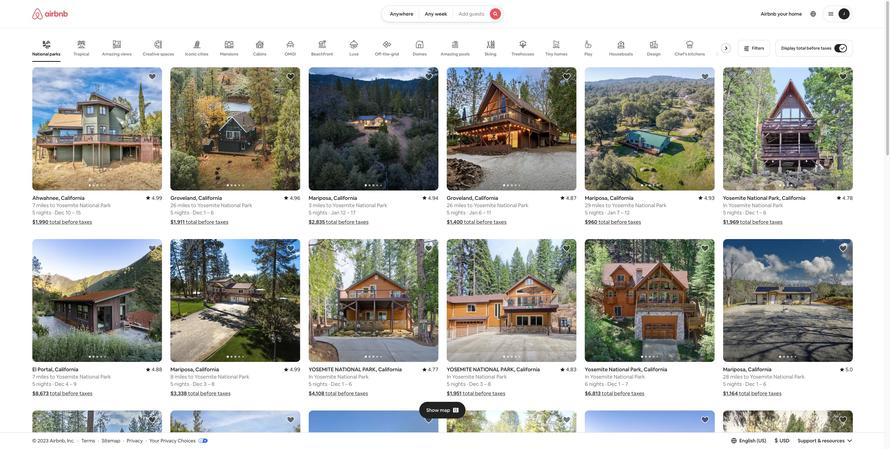 Task type: locate. For each thing, give the bounding box(es) containing it.
national inside yosemite national park, california in yosemite national park 5 nights · dec 3 – 8 $1,951 total before taxes
[[475, 374, 495, 381]]

filters button
[[738, 40, 770, 57]]

nights up the $1,400
[[451, 210, 465, 216]]

– inside mariposa, california 3 miles to yosemite national park 5 nights · jan 12 – 17 $2,835 total before taxes
[[347, 210, 349, 216]]

– for $960
[[621, 210, 623, 216]]

2 jan from the left
[[607, 210, 616, 216]]

5 inside yosemite national park, california in yosemite national park 5 nights · dec 1 – 6 $1,969 total before taxes
[[723, 210, 726, 216]]

2 add to wishlist: yosemite national park, california image from the left
[[563, 245, 571, 253]]

mariposa, california 3 miles to yosemite national park 5 nights · jan 12 – 17 $2,835 total before taxes
[[308, 195, 387, 226]]

dec inside mariposa, california 8 miles to yosemite national park 5 nights · dec 3 – 8 $3,338 total before taxes
[[193, 382, 202, 388]]

mariposa,
[[585, 195, 609, 202], [308, 195, 332, 202], [170, 367, 194, 374], [723, 367, 747, 374]]

before right $1,969
[[752, 219, 769, 226]]

1 12 from the left
[[625, 210, 630, 216]]

groveland, california 26 miles to yosemite national park 5 nights · jan 6 – 11 $1,400 total before taxes
[[447, 195, 528, 226]]

5 down 28
[[723, 382, 726, 388]]

mariposa, california 29 miles to yosemite national park 5 nights · jan 7 – 12 $960 total before taxes
[[585, 195, 667, 226]]

· inside yosemite national park, california in yosemite national park 5 nights · dec 1 – 6 $1,969 total before taxes
[[743, 210, 744, 216]]

5.0
[[845, 367, 853, 374]]

5 up $1,969
[[723, 210, 726, 216]]

add to wishlist: groveland, california image down homes
[[563, 73, 571, 81]]

before right $1,951
[[475, 391, 491, 398]]

$6,813
[[585, 391, 601, 398]]

yosemite inside yosemite national park, california in yosemite national park 5 nights · dec 3 – 8 $1,951 total before taxes
[[452, 374, 474, 381]]

pools
[[459, 51, 470, 57]]

0 horizontal spatial park,
[[362, 367, 377, 374]]

total right $960
[[598, 219, 610, 226]]

design
[[647, 51, 661, 57]]

1 jan from the left
[[469, 210, 478, 216]]

miles inside mariposa, california 28 miles to yosemite national park 5 nights · dec 1 – 6 $1,164 total before taxes
[[730, 374, 743, 381]]

· inside the yosemite national park, california in yosemite national park 5 nights · dec 1 – 6 $4,108 total before taxes
[[328, 382, 330, 388]]

miles inside 'ahwahnee, california 7 miles to yosemite national park 5 nights · dec 10 – 15 $1,990 total before taxes'
[[36, 202, 49, 209]]

1 inside groveland, california 26 miles to yosemite national park 5 nights · dec 1 – 6 $1,911 total before taxes
[[204, 210, 206, 216]]

– inside mariposa, california 8 miles to yosemite national park 5 nights · dec 3 – 8 $3,338 total before taxes
[[208, 382, 210, 388]]

park for $2,835
[[377, 202, 387, 209]]

dec inside yosemite national park, california in yosemite national park 5 nights · dec 1 – 6 $1,969 total before taxes
[[745, 210, 755, 216]]

before inside the yosemite national park, california in yosemite national park 5 nights · dec 1 – 6 $4,108 total before taxes
[[338, 391, 354, 398]]

2 horizontal spatial jan
[[607, 210, 616, 216]]

park inside mariposa, california 28 miles to yosemite national park 5 nights · dec 1 – 6 $1,164 total before taxes
[[794, 374, 805, 381]]

5 inside 'ahwahnee, california 7 miles to yosemite national park 5 nights · dec 10 – 15 $1,990 total before taxes'
[[32, 210, 35, 216]]

add to wishlist: mariposa, california image
[[701, 73, 709, 81], [424, 417, 433, 425]]

off-the-grid
[[375, 51, 399, 57]]

miles for $1,400
[[454, 202, 466, 209]]

sitemap link
[[102, 438, 120, 445]]

park inside mariposa, california 3 miles to yosemite national park 5 nights · jan 12 – 17 $2,835 total before taxes
[[377, 202, 387, 209]]

before down 10
[[62, 219, 78, 226]]

6 inside groveland, california 26 miles to yosemite national park 5 nights · jan 6 – 11 $1,400 total before taxes
[[479, 210, 482, 216]]

yosemite inside mariposa, california 3 miles to yosemite national park 5 nights · jan 12 – 17 $2,835 total before taxes
[[332, 202, 355, 209]]

total inside mariposa, california 28 miles to yosemite national park 5 nights · dec 1 – 6 $1,164 total before taxes
[[739, 391, 750, 398]]

total right $6,813
[[602, 391, 613, 398]]

5 for ahwahnee, california 7 miles to yosemite national park 5 nights · dec 10 – 15 $1,990 total before taxes
[[32, 210, 35, 216]]

2 12 from the left
[[340, 210, 346, 216]]

9
[[73, 382, 76, 388]]

total right $4,108
[[325, 391, 336, 398]]

&
[[818, 438, 821, 445]]

1 vertical spatial 4.99
[[290, 367, 300, 374]]

1 park, from the left
[[501, 367, 515, 374]]

taxes for mariposa, california 29 miles to yosemite national park 5 nights · jan 7 – 12 $960 total before taxes
[[628, 219, 641, 226]]

in up $1,951
[[447, 374, 451, 381]]

yosemite inside the yosemite national park, california in yosemite national park 5 nights · dec 1 – 6 $4,108 total before taxes
[[308, 367, 334, 374]]

national inside groveland, california 26 miles to yosemite national park 5 nights · dec 1 – 6 $1,911 total before taxes
[[221, 202, 241, 209]]

add to wishlist: groveland, california image
[[286, 73, 295, 81], [286, 417, 295, 425], [563, 417, 571, 425]]

total right $1,911
[[186, 219, 197, 226]]

amazing pools
[[441, 51, 470, 57]]

tropical
[[73, 51, 89, 57]]

yosemite national park, california in yosemite national park 5 nights · dec 1 – 6 $4,108 total before taxes
[[308, 367, 402, 398]]

5 up $1,990
[[32, 210, 35, 216]]

before for yosemite national park, california in yosemite national park 5 nights · dec 1 – 6 $4,108 total before taxes
[[338, 391, 354, 398]]

total inside yosemite national park, california in yosemite national park 6 nights · dec 1 – 7 $6,813 total before taxes
[[602, 391, 613, 398]]

in up $6,813
[[585, 374, 589, 381]]

miles down ahwahnee,
[[36, 202, 49, 209]]

2 privacy from the left
[[161, 438, 177, 445]]

before down the 4
[[62, 391, 78, 398]]

0 horizontal spatial amazing
[[102, 51, 119, 57]]

2 national from the left
[[335, 367, 361, 374]]

mariposa, up $3,338
[[170, 367, 194, 374]]

nights up $2,835 at the left
[[313, 210, 327, 216]]

3
[[308, 202, 311, 209], [204, 382, 206, 388], [480, 382, 483, 388]]

1 horizontal spatial add to wishlist: yosemite national park, california image
[[563, 245, 571, 253]]

0 horizontal spatial park,
[[630, 367, 643, 374]]

add to wishlist: yosemite national park, california image
[[701, 245, 709, 253]]

5 for mariposa, california 3 miles to yosemite national park 5 nights · jan 12 – 17 $2,835 total before taxes
[[308, 210, 311, 216]]

privacy left your at the bottom left of the page
[[127, 438, 143, 445]]

4.78
[[842, 195, 853, 202]]

4.99 out of 5 average rating image
[[146, 195, 162, 202]]

1 horizontal spatial national
[[473, 367, 499, 374]]

dec inside the yosemite national park, california in yosemite national park 5 nights · dec 1 – 6 $4,108 total before taxes
[[331, 382, 341, 388]]

add to wishlist: yosemite national park, california image
[[424, 245, 433, 253], [563, 245, 571, 253]]

park,
[[501, 367, 515, 374], [362, 367, 377, 374]]

park for $1,164
[[794, 374, 805, 381]]

1 yosemite from the left
[[447, 367, 472, 374]]

1 horizontal spatial 3
[[308, 202, 311, 209]]

0 horizontal spatial 12
[[340, 210, 346, 216]]

sitemap
[[102, 438, 120, 445]]

yosemite national park, california in yosemite national park 5 nights · dec 1 – 6 $1,969 total before taxes
[[723, 195, 805, 226]]

yosemite inside groveland, california 26 miles to yosemite national park 5 nights · jan 6 – 11 $1,400 total before taxes
[[474, 202, 496, 209]]

total right $3,338
[[188, 391, 199, 398]]

creative
[[143, 51, 159, 57]]

1 horizontal spatial amazing
[[441, 51, 458, 57]]

miles inside mariposa, california 3 miles to yosemite national park 5 nights · jan 12 – 17 $2,835 total before taxes
[[313, 202, 325, 209]]

5 up "$8,673"
[[32, 382, 35, 388]]

2 horizontal spatial add to wishlist: groveland, california image
[[839, 417, 847, 425]]

dec for $4,108
[[331, 382, 341, 388]]

cities
[[198, 51, 208, 57]]

nights inside mariposa, california 8 miles to yosemite national park 5 nights · dec 3 – 8 $3,338 total before taxes
[[174, 382, 189, 388]]

national for 8
[[473, 367, 499, 374]]

6 inside the yosemite national park, california in yosemite national park 5 nights · dec 1 – 6 $4,108 total before taxes
[[349, 382, 352, 388]]

jan inside mariposa, california 3 miles to yosemite national park 5 nights · jan 12 – 17 $2,835 total before taxes
[[331, 210, 339, 216]]

yosemite up $4,108
[[308, 367, 334, 374]]

yosemite for mariposa, california 3 miles to yosemite national park 5 nights · jan 12 – 17 $2,835 total before taxes
[[332, 202, 355, 209]]

miles right 29
[[592, 202, 604, 209]]

26 up the $1,400
[[447, 202, 453, 209]]

before right $1,164 in the right of the page
[[751, 391, 767, 398]]

yosemite
[[447, 367, 472, 374], [308, 367, 334, 374]]

airbnb
[[761, 11, 777, 17]]

5 up $3,338
[[170, 382, 173, 388]]

– for $1,951
[[484, 382, 487, 388]]

in up $1,969
[[723, 202, 727, 209]]

2 groveland, from the left
[[447, 195, 473, 202]]

5 inside yosemite national park, california in yosemite national park 5 nights · dec 3 – 8 $1,951 total before taxes
[[447, 382, 450, 388]]

4.96
[[290, 195, 300, 202]]

8 for 8 miles to yosemite national park
[[211, 382, 214, 388]]

mariposa, inside mariposa, california 29 miles to yosemite national park 5 nights · jan 7 – 12 $960 total before taxes
[[585, 195, 609, 202]]

1 for $1,911
[[204, 210, 206, 216]]

·
[[52, 210, 53, 216], [190, 210, 192, 216], [467, 210, 468, 216], [605, 210, 606, 216], [328, 210, 330, 216], [743, 210, 744, 216], [52, 382, 53, 388], [190, 382, 192, 388], [467, 382, 468, 388], [605, 382, 606, 388], [328, 382, 330, 388], [743, 382, 744, 388], [77, 438, 79, 445], [98, 438, 99, 445], [123, 438, 124, 445], [146, 438, 147, 445]]

1 national from the left
[[473, 367, 499, 374]]

nights inside 'ahwahnee, california 7 miles to yosemite national park 5 nights · dec 10 – 15 $1,990 total before taxes'
[[36, 210, 51, 216]]

to inside groveland, california 26 miles to yosemite national park 5 nights · jan 6 – 11 $1,400 total before taxes
[[467, 202, 473, 209]]

2 horizontal spatial 3
[[480, 382, 483, 388]]

add to wishlist: mariposa, california image down 'show'
[[424, 417, 433, 425]]

0 horizontal spatial add to wishlist: yosemite national park, california image
[[424, 245, 433, 253]]

before for groveland, california 26 miles to yosemite national park 5 nights · jan 6 – 11 $1,400 total before taxes
[[476, 219, 492, 226]]

before inside mariposa, california 28 miles to yosemite national park 5 nights · dec 1 – 6 $1,164 total before taxes
[[751, 391, 767, 398]]

6 inside yosemite national park, california in yosemite national park 5 nights · dec 1 – 6 $1,969 total before taxes
[[763, 210, 766, 216]]

5 inside mariposa, california 3 miles to yosemite national park 5 nights · jan 12 – 17 $2,835 total before taxes
[[308, 210, 311, 216]]

2023
[[37, 438, 49, 445]]

national inside mariposa, california 29 miles to yosemite national park 5 nights · jan 7 – 12 $960 total before taxes
[[635, 202, 655, 209]]

5 for groveland, california 26 miles to yosemite national park 5 nights · jan 6 – 11 $1,400 total before taxes
[[447, 210, 450, 216]]

nights inside mariposa, california 28 miles to yosemite national park 5 nights · dec 1 – 6 $1,164 total before taxes
[[727, 382, 742, 388]]

national
[[32, 51, 49, 57], [747, 195, 767, 202], [79, 202, 99, 209], [221, 202, 241, 209], [497, 202, 517, 209], [635, 202, 655, 209], [356, 202, 376, 209], [752, 202, 772, 209], [609, 367, 629, 374], [79, 374, 99, 381], [218, 374, 238, 381], [475, 374, 495, 381], [614, 374, 633, 381], [337, 374, 357, 381], [773, 374, 793, 381]]

park for $1,951
[[496, 374, 507, 381]]

total right $2,835 at the left
[[326, 219, 337, 226]]

yosemite inside mariposa, california 28 miles to yosemite national park 5 nights · dec 1 – 6 $1,164 total before taxes
[[750, 374, 772, 381]]

3 for mariposa, california 8 miles to yosemite national park 5 nights · dec 3 – 8 $3,338 total before taxes
[[204, 382, 206, 388]]

total right $1,951
[[463, 391, 474, 398]]

before inside yosemite national park, california in yosemite national park 6 nights · dec 1 – 7 $6,813 total before taxes
[[614, 391, 630, 398]]

before right $960
[[611, 219, 627, 226]]

1 horizontal spatial yosemite
[[447, 367, 472, 374]]

26 inside groveland, california 26 miles to yosemite national park 5 nights · dec 1 – 6 $1,911 total before taxes
[[170, 202, 176, 209]]

park,
[[769, 195, 781, 202], [630, 367, 643, 374]]

5 for mariposa, california 28 miles to yosemite national park 5 nights · dec 1 – 6 $1,164 total before taxes
[[723, 382, 726, 388]]

nights up "$8,673"
[[36, 382, 51, 388]]

miles inside mariposa, california 8 miles to yosemite national park 5 nights · dec 3 – 8 $3,338 total before taxes
[[175, 374, 187, 381]]

privacy
[[127, 438, 143, 445], [161, 438, 177, 445]]

taxes for yosemite national park, california in yosemite national park 5 nights · dec 1 – 6 $4,108 total before taxes
[[355, 391, 368, 398]]

5 up $1,911
[[170, 210, 173, 216]]

mariposa, inside mariposa, california 8 miles to yosemite national park 5 nights · dec 3 – 8 $3,338 total before taxes
[[170, 367, 194, 374]]

– for $1,911
[[207, 210, 209, 216]]

26
[[170, 202, 176, 209], [447, 202, 453, 209]]

national
[[473, 367, 499, 374], [335, 367, 361, 374]]

2 park, from the left
[[362, 367, 377, 374]]

0 horizontal spatial jan
[[331, 210, 339, 216]]

to inside 'ahwahnee, california 7 miles to yosemite national park 5 nights · dec 10 – 15 $1,990 total before taxes'
[[50, 202, 55, 209]]

None search field
[[381, 6, 504, 22]]

7 inside el portal, california 7 miles to yosemite national park 5 nights · dec 4 – 9 $8,673 total before taxes
[[32, 374, 35, 381]]

total inside groveland, california 26 miles to yosemite national park 5 nights · dec 1 – 6 $1,911 total before taxes
[[186, 219, 197, 226]]

5 up $2,835 at the left
[[308, 210, 311, 216]]

miles down portal,
[[36, 374, 49, 381]]

groveland, up $1,911
[[170, 195, 197, 202]]

1 horizontal spatial 8
[[211, 382, 214, 388]]

5 inside mariposa, california 8 miles to yosemite national park 5 nights · dec 3 – 8 $3,338 total before taxes
[[170, 382, 173, 388]]

5 inside mariposa, california 29 miles to yosemite national park 5 nights · jan 7 – 12 $960 total before taxes
[[585, 210, 588, 216]]

5 for yosemite national park, california in yosemite national park 5 nights · dec 1 – 6 $4,108 total before taxes
[[308, 382, 311, 388]]

1 horizontal spatial park,
[[769, 195, 781, 202]]

yosemite for ahwahnee, california 7 miles to yosemite national park 5 nights · dec 10 – 15 $1,990 total before taxes
[[56, 202, 78, 209]]

total inside groveland, california 26 miles to yosemite national park 5 nights · jan 6 – 11 $1,400 total before taxes
[[464, 219, 475, 226]]

before inside 'ahwahnee, california 7 miles to yosemite national park 5 nights · dec 10 – 15 $1,990 total before taxes'
[[62, 219, 78, 226]]

7
[[32, 202, 35, 209], [617, 210, 620, 216], [32, 374, 35, 381], [625, 382, 628, 388]]

1
[[204, 210, 206, 216], [756, 210, 758, 216], [618, 382, 620, 388], [342, 382, 344, 388], [756, 382, 758, 388]]

dec
[[54, 210, 64, 216], [193, 210, 202, 216], [745, 210, 755, 216], [54, 382, 64, 388], [193, 382, 202, 388], [469, 382, 479, 388], [607, 382, 617, 388], [331, 382, 341, 388], [745, 382, 755, 388]]

– for $1,990
[[72, 210, 74, 216]]

mariposa, for 29
[[585, 195, 609, 202]]

nights up $1,951
[[451, 382, 465, 388]]

1 horizontal spatial 26
[[447, 202, 453, 209]]

park for $960
[[656, 202, 667, 209]]

12
[[625, 210, 630, 216], [340, 210, 346, 216]]

0 vertical spatial 4.99
[[151, 195, 162, 202]]

add to wishlist: mariposa, california image down kitchens
[[701, 73, 709, 81]]

english (us) button
[[731, 438, 766, 445]]

yosemite for groveland, california 26 miles to yosemite national park 5 nights · jan 6 – 11 $1,400 total before taxes
[[474, 202, 496, 209]]

nights for $1,969
[[727, 210, 742, 216]]

park, inside yosemite national park, california in yosemite national park 5 nights · dec 1 – 6 $1,969 total before taxes
[[769, 195, 781, 202]]

add to wishlist: groveland, california image
[[563, 73, 571, 81], [148, 417, 156, 425], [839, 417, 847, 425]]

0 vertical spatial add to wishlist: mariposa, california image
[[701, 73, 709, 81]]

guests
[[469, 11, 484, 17]]

before right $1,911
[[198, 219, 214, 226]]

to for $3,338
[[188, 374, 193, 381]]

total inside mariposa, california 3 miles to yosemite national park 5 nights · jan 12 – 17 $2,835 total before taxes
[[326, 219, 337, 226]]

taxes for groveland, california 26 miles to yosemite national park 5 nights · jan 6 – 11 $1,400 total before taxes
[[494, 219, 506, 226]]

park, for 8
[[501, 367, 515, 374]]

$1,164
[[723, 391, 738, 398]]

2 26 from the left
[[447, 202, 453, 209]]

–
[[72, 210, 74, 216], [207, 210, 209, 216], [483, 210, 485, 216], [621, 210, 623, 216], [347, 210, 349, 216], [759, 210, 762, 216], [70, 382, 72, 388], [208, 382, 210, 388], [484, 382, 487, 388], [621, 382, 624, 388], [345, 382, 348, 388], [759, 382, 762, 388]]

before down 11
[[476, 219, 492, 226]]

$3,338
[[170, 391, 187, 398]]

3 inside yosemite national park, california in yosemite national park 5 nights · dec 3 – 8 $1,951 total before taxes
[[480, 382, 483, 388]]

miles up $3,338
[[175, 374, 187, 381]]

yosemite for groveland, california 26 miles to yosemite national park 5 nights · dec 1 – 6 $1,911 total before taxes
[[197, 202, 220, 209]]

– for $1,969
[[759, 210, 762, 216]]

miles inside groveland, california 26 miles to yosemite national park 5 nights · dec 1 – 6 $1,911 total before taxes
[[177, 202, 190, 209]]

total right "$8,673"
[[50, 391, 61, 398]]

none search field containing anywhere
[[381, 6, 504, 22]]

total right the $1,400
[[464, 219, 475, 226]]

total right display
[[797, 46, 806, 51]]

miles inside groveland, california 26 miles to yosemite national park 5 nights · jan 6 – 11 $1,400 total before taxes
[[454, 202, 466, 209]]

0 horizontal spatial privacy
[[127, 438, 143, 445]]

1 groveland, from the left
[[170, 195, 197, 202]]

before right $6,813
[[614, 391, 630, 398]]

miles for $1,911
[[177, 202, 190, 209]]

jan inside mariposa, california 29 miles to yosemite national park 5 nights · jan 7 – 12 $960 total before taxes
[[607, 210, 616, 216]]

mariposa, for 8
[[170, 367, 194, 374]]

yosemite
[[723, 195, 746, 202], [56, 202, 78, 209], [197, 202, 220, 209], [474, 202, 496, 209], [612, 202, 634, 209], [332, 202, 355, 209], [728, 202, 751, 209], [585, 367, 608, 374], [56, 374, 78, 381], [194, 374, 217, 381], [452, 374, 474, 381], [590, 374, 612, 381], [314, 374, 336, 381], [750, 374, 772, 381]]

add to wishlist: yosemite national park, california image for 4.83
[[563, 245, 571, 253]]

yosemite for mariposa, california 8 miles to yosemite national park 5 nights · dec 3 – 8 $3,338 total before taxes
[[194, 374, 217, 381]]

nights up $1,164 in the right of the page
[[727, 382, 742, 388]]

– inside yosemite national park, california in yosemite national park 5 nights · dec 3 – 8 $1,951 total before taxes
[[484, 382, 487, 388]]

nights for $960
[[589, 210, 604, 216]]

miles for $1,164
[[730, 374, 743, 381]]

to for $1,400
[[467, 202, 473, 209]]

5
[[32, 210, 35, 216], [170, 210, 173, 216], [447, 210, 450, 216], [585, 210, 588, 216], [308, 210, 311, 216], [723, 210, 726, 216], [32, 382, 35, 388], [170, 382, 173, 388], [447, 382, 450, 388], [308, 382, 311, 388], [723, 382, 726, 388]]

1 horizontal spatial privacy
[[161, 438, 177, 445]]

1 inside mariposa, california 28 miles to yosemite national park 5 nights · dec 1 – 6 $1,164 total before taxes
[[756, 382, 758, 388]]

mariposa, inside mariposa, california 3 miles to yosemite national park 5 nights · jan 12 – 17 $2,835 total before taxes
[[308, 195, 332, 202]]

before right $3,338
[[200, 391, 216, 398]]

5 up the $1,400
[[447, 210, 450, 216]]

4.99
[[151, 195, 162, 202], [290, 367, 300, 374]]

nights up $960
[[589, 210, 604, 216]]

groveland, inside groveland, california 26 miles to yosemite national park 5 nights · jan 6 – 11 $1,400 total before taxes
[[447, 195, 473, 202]]

26 for groveland, california 26 miles to yosemite national park 5 nights · jan 6 – 11 $1,400 total before taxes
[[447, 202, 453, 209]]

1 horizontal spatial 12
[[625, 210, 630, 216]]

map
[[440, 408, 450, 414]]

0 horizontal spatial yosemite
[[308, 367, 334, 374]]

group
[[32, 35, 740, 62], [32, 67, 162, 191], [170, 67, 430, 191], [308, 67, 568, 191], [447, 67, 706, 191], [585, 67, 844, 191], [723, 67, 890, 191], [32, 239, 162, 363], [170, 239, 430, 363], [308, 239, 568, 363], [447, 239, 706, 363], [585, 239, 844, 363], [723, 239, 890, 363], [32, 411, 162, 450], [170, 411, 300, 450], [308, 411, 568, 450], [447, 411, 576, 450], [585, 411, 715, 450], [723, 411, 890, 450]]

4.88 out of 5 average rating image
[[146, 367, 162, 374]]

yosemite for yosemite national park, california in yosemite national park 5 nights · dec 1 – 6 $4,108 total before taxes
[[308, 367, 334, 374]]

miles inside el portal, california 7 miles to yosemite national park 5 nights · dec 4 – 9 $8,673 total before taxes
[[36, 374, 49, 381]]

5 inside groveland, california 26 miles to yosemite national park 5 nights · jan 6 – 11 $1,400 total before taxes
[[447, 210, 450, 216]]

add to wishlist: yosemite national park, california image for 4.77
[[424, 245, 433, 253]]

domes
[[413, 51, 427, 57]]

miles up $2,835 at the left
[[313, 202, 325, 209]]

in for yosemite national park, california in yosemite national park 6 nights · dec 1 – 7 $6,813 total before taxes
[[585, 374, 589, 381]]

4.93
[[704, 195, 715, 202]]

miles right 28
[[730, 374, 743, 381]]

filters
[[752, 46, 764, 51]]

national inside mariposa, california 8 miles to yosemite national park 5 nights · dec 3 – 8 $3,338 total before taxes
[[218, 374, 238, 381]]

yosemite inside mariposa, california 29 miles to yosemite national park 5 nights · jan 7 – 12 $960 total before taxes
[[612, 202, 634, 209]]

before
[[807, 46, 820, 51], [62, 219, 78, 226], [198, 219, 214, 226], [476, 219, 492, 226], [611, 219, 627, 226], [338, 219, 354, 226], [752, 219, 769, 226], [62, 391, 78, 398], [200, 391, 216, 398], [475, 391, 491, 398], [614, 391, 630, 398], [338, 391, 354, 398], [751, 391, 767, 398]]

park for $3,338
[[239, 374, 249, 381]]

– inside groveland, california 26 miles to yosemite national park 5 nights · jan 6 – 11 $1,400 total before taxes
[[483, 210, 485, 216]]

11
[[487, 210, 491, 216]]

26 up $1,911
[[170, 202, 176, 209]]

1 horizontal spatial park,
[[501, 367, 515, 374]]

park, inside yosemite national park, california in yosemite national park 5 nights · dec 3 – 8 $1,951 total before taxes
[[501, 367, 515, 374]]

1 inside the yosemite national park, california in yosemite national park 5 nights · dec 1 – 6 $4,108 total before taxes
[[342, 382, 344, 388]]

in inside the yosemite national park, california in yosemite national park 5 nights · dec 1 – 6 $4,108 total before taxes
[[308, 374, 313, 381]]

2 yosemite from the left
[[308, 367, 334, 374]]

before down 17
[[338, 219, 354, 226]]

0 vertical spatial park,
[[769, 195, 781, 202]]

mariposa, up $2,835 at the left
[[308, 195, 332, 202]]

1 add to wishlist: yosemite national park, california image from the left
[[424, 245, 433, 253]]

– inside yosemite national park, california in yosemite national park 6 nights · dec 1 – 7 $6,813 total before taxes
[[621, 382, 624, 388]]

$8,673
[[32, 391, 49, 398]]

1 26 from the left
[[170, 202, 176, 209]]

4.77 out of 5 average rating image
[[422, 367, 438, 374]]

0 horizontal spatial groveland,
[[170, 195, 197, 202]]

nights up $1,990
[[36, 210, 51, 216]]

– for $4,108
[[345, 382, 348, 388]]

5 up $4,108
[[308, 382, 311, 388]]

taxes inside groveland, california 26 miles to yosemite national park 5 nights · dec 1 – 6 $1,911 total before taxes
[[215, 219, 228, 226]]

0 horizontal spatial 4.99
[[151, 195, 162, 202]]

total right $1,164 in the right of the page
[[739, 391, 750, 398]]

nights inside mariposa, california 29 miles to yosemite national park 5 nights · jan 7 – 12 $960 total before taxes
[[589, 210, 604, 216]]

yosemite for yosemite national park, california in yosemite national park 5 nights · dec 1 – 6 $1,969 total before taxes
[[728, 202, 751, 209]]

groveland, up the $1,400
[[447, 195, 473, 202]]

4
[[65, 382, 68, 388]]

groveland, for groveland, california 26 miles to yosemite national park 5 nights · jan 6 – 11 $1,400 total before taxes
[[447, 195, 473, 202]]

before right $4,108
[[338, 391, 354, 398]]

national for mariposa, california 8 miles to yosemite national park 5 nights · dec 3 – 8 $3,338 total before taxes
[[218, 374, 238, 381]]

add
[[459, 11, 468, 17]]

add to wishlist: groveland, california image up your at the bottom left of the page
[[148, 417, 156, 425]]

26 inside groveland, california 26 miles to yosemite national park 5 nights · jan 6 – 11 $1,400 total before taxes
[[447, 202, 453, 209]]

privacy right your at the bottom left of the page
[[161, 438, 177, 445]]

5 down 29
[[585, 210, 588, 216]]

nights up $1,969
[[727, 210, 742, 216]]

$2,835
[[308, 219, 325, 226]]

dec for $1,911
[[193, 210, 202, 216]]

total right $1,969
[[740, 219, 751, 226]]

0 horizontal spatial national
[[335, 367, 361, 374]]

park inside el portal, california 7 miles to yosemite national park 5 nights · dec 4 – 9 $8,673 total before taxes
[[100, 374, 111, 381]]

nights for $1,164
[[727, 382, 742, 388]]

in for yosemite national park, california in yosemite national park 5 nights · dec 3 – 8 $1,951 total before taxes
[[447, 374, 451, 381]]

to for $2,835
[[326, 202, 331, 209]]

jan for jan 7 – 12
[[607, 210, 616, 216]]

amazing left pools
[[441, 51, 458, 57]]

1 vertical spatial park,
[[630, 367, 643, 374]]

to inside mariposa, california 3 miles to yosemite national park 5 nights · jan 12 – 17 $2,835 total before taxes
[[326, 202, 331, 209]]

1 horizontal spatial 4.99
[[290, 367, 300, 374]]

1 horizontal spatial groveland,
[[447, 195, 473, 202]]

before for mariposa, california 29 miles to yosemite national park 5 nights · jan 7 – 12 $960 total before taxes
[[611, 219, 627, 226]]

jan for jan 12 – 17
[[331, 210, 339, 216]]

1 vertical spatial add to wishlist: mariposa, california image
[[424, 417, 433, 425]]

5 inside the yosemite national park, california in yosemite national park 5 nights · dec 1 – 6 $4,108 total before taxes
[[308, 382, 311, 388]]

amazing left views
[[102, 51, 119, 57]]

5.0 out of 5 average rating image
[[840, 367, 853, 374]]

5 up $1,951
[[447, 382, 450, 388]]

nights up $1,911
[[174, 210, 189, 216]]

0 horizontal spatial 3
[[204, 382, 206, 388]]

0 horizontal spatial 26
[[170, 202, 176, 209]]

houseboats
[[609, 51, 633, 57]]

nights for $1,400
[[451, 210, 465, 216]]

terms
[[81, 438, 95, 445]]

nights up $6,813
[[589, 382, 604, 388]]

dec for $1,969
[[745, 210, 755, 216]]

6 inside groveland, california 26 miles to yosemite national park 5 nights · dec 1 – 6 $1,911 total before taxes
[[211, 210, 214, 216]]

4.99 for ahwahnee, california 7 miles to yosemite national park 5 nights · dec 10 – 15 $1,990 total before taxes
[[151, 195, 162, 202]]

total for mariposa, california 28 miles to yosemite national park 5 nights · dec 1 – 6 $1,164 total before taxes
[[739, 391, 750, 398]]

total right $1,990
[[49, 219, 61, 226]]

support & resources button
[[798, 438, 853, 445]]

taxes inside mariposa, california 8 miles to yosemite national park 5 nights · dec 3 – 8 $3,338 total before taxes
[[217, 391, 230, 398]]

miles up $1,911
[[177, 202, 190, 209]]

$
[[775, 438, 778, 445]]

4.88
[[151, 367, 162, 374]]

add to wishlist: groveland, california image up resources
[[839, 417, 847, 425]]

dec inside yosemite national park, california in yosemite national park 5 nights · dec 3 – 8 $1,951 total before taxes
[[469, 382, 479, 388]]

mariposa, up 29
[[585, 195, 609, 202]]

profile element
[[512, 0, 853, 28]]

1 horizontal spatial jan
[[469, 210, 478, 216]]

luxe
[[349, 51, 359, 57]]

mariposa, up 28
[[723, 367, 747, 374]]

the-
[[383, 51, 391, 57]]

2 horizontal spatial 8
[[488, 382, 491, 388]]

omg!
[[285, 51, 296, 57]]

nights up $3,338
[[174, 382, 189, 388]]

28
[[723, 374, 729, 381]]

nights inside mariposa, california 3 miles to yosemite national park 5 nights · jan 12 – 17 $2,835 total before taxes
[[313, 210, 327, 216]]

nights up $4,108
[[313, 382, 327, 388]]

nights inside yosemite national park, california in yosemite national park 5 nights · dec 3 – 8 $1,951 total before taxes
[[451, 382, 465, 388]]

0 horizontal spatial 8
[[170, 374, 173, 381]]

park inside the yosemite national park, california in yosemite national park 5 nights · dec 1 – 6 $4,108 total before taxes
[[358, 374, 369, 381]]

before for yosemite national park, california in yosemite national park 5 nights · dec 1 – 6 $1,969 total before taxes
[[752, 219, 769, 226]]

yosemite inside mariposa, california 8 miles to yosemite national park 5 nights · dec 3 – 8 $3,338 total before taxes
[[194, 374, 217, 381]]

miles up the $1,400
[[454, 202, 466, 209]]

yosemite up $1,951
[[447, 367, 472, 374]]

nights for $1,990
[[36, 210, 51, 216]]

in up $4,108
[[308, 374, 313, 381]]

skiing
[[485, 51, 496, 57]]

add to wishlist: mariposa, california image
[[424, 73, 433, 81], [286, 245, 295, 253], [839, 245, 847, 253], [701, 417, 709, 425]]

3 jan from the left
[[331, 210, 339, 216]]

5 for mariposa, california 8 miles to yosemite national park 5 nights · dec 3 – 8 $3,338 total before taxes
[[170, 382, 173, 388]]

national inside the yosemite national park, california in yosemite national park 5 nights · dec 1 – 6 $4,108 total before taxes
[[337, 374, 357, 381]]

park
[[100, 202, 111, 209], [242, 202, 252, 209], [518, 202, 528, 209], [656, 202, 667, 209], [377, 202, 387, 209], [773, 202, 783, 209], [100, 374, 111, 381], [239, 374, 249, 381], [496, 374, 507, 381], [635, 374, 645, 381], [358, 374, 369, 381], [794, 374, 805, 381]]

parks
[[49, 51, 60, 57]]



Task type: vqa. For each thing, say whether or not it's contained in the screenshot.
rightmost the 16
no



Task type: describe. For each thing, give the bounding box(es) containing it.
total for groveland, california 26 miles to yosemite national park 5 nights · jan 6 – 11 $1,400 total before taxes
[[464, 219, 475, 226]]

to inside el portal, california 7 miles to yosemite national park 5 nights · dec 4 – 9 $8,673 total before taxes
[[50, 374, 55, 381]]

$ usd
[[775, 438, 790, 445]]

dec for $3,338
[[193, 382, 202, 388]]

show
[[426, 408, 439, 414]]

· inside groveland, california 26 miles to yosemite national park 5 nights · dec 1 – 6 $1,911 total before taxes
[[190, 210, 192, 216]]

amazing for amazing pools
[[441, 51, 458, 57]]

– for $2,835
[[347, 210, 349, 216]]

california inside groveland, california 26 miles to yosemite national park 5 nights · dec 1 – 6 $1,911 total before taxes
[[198, 195, 222, 202]]

total for yosemite national park, california in yosemite national park 5 nights · dec 3 – 8 $1,951 total before taxes
[[463, 391, 474, 398]]

group containing national parks
[[32, 35, 740, 62]]

$960
[[585, 219, 597, 226]]

7 inside 'ahwahnee, california 7 miles to yosemite national park 5 nights · dec 10 – 15 $1,990 total before taxes'
[[32, 202, 35, 209]]

taxes for ahwahnee, california 7 miles to yosemite national park 5 nights · dec 10 – 15 $1,990 total before taxes
[[79, 219, 92, 226]]

add to wishlist: mariposa, california image for 4.99
[[286, 245, 295, 253]]

national for yosemite national park, california in yosemite national park 5 nights · dec 1 – 6 $1,969 total before taxes
[[752, 202, 772, 209]]

terms link
[[81, 438, 95, 445]]

cabins
[[253, 51, 266, 57]]

yosemite national park, california in yosemite national park 6 nights · dec 1 – 7 $6,813 total before taxes
[[585, 367, 667, 398]]

· inside mariposa, california 3 miles to yosemite national park 5 nights · jan 12 – 17 $2,835 total before taxes
[[328, 210, 330, 216]]

taxes for yosemite national park, california in yosemite national park 5 nights · dec 3 – 8 $1,951 total before taxes
[[492, 391, 505, 398]]

california inside 'ahwahnee, california 7 miles to yosemite national park 5 nights · dec 10 – 15 $1,990 total before taxes'
[[61, 195, 84, 202]]

to for $1,911
[[191, 202, 196, 209]]

total for ahwahnee, california 7 miles to yosemite national park 5 nights · dec 10 – 15 $1,990 total before taxes
[[49, 219, 61, 226]]

(us)
[[757, 438, 766, 445]]

creative spaces
[[143, 51, 174, 57]]

total for mariposa, california 8 miles to yosemite national park 5 nights · dec 3 – 8 $3,338 total before taxes
[[188, 391, 199, 398]]

4.83 out of 5 average rating image
[[560, 367, 576, 374]]

airbnb your home
[[761, 11, 802, 17]]

national for ahwahnee, california 7 miles to yosemite national park 5 nights · dec 10 – 15 $1,990 total before taxes
[[79, 202, 99, 209]]

©
[[32, 438, 36, 445]]

california inside the yosemite national park, california in yosemite national park 5 nights · dec 1 – 6 $4,108 total before taxes
[[378, 367, 402, 374]]

0 horizontal spatial add to wishlist: groveland, california image
[[148, 417, 156, 425]]

1 for $1,164
[[756, 382, 758, 388]]

grid
[[391, 51, 399, 57]]

ahwahnee,
[[32, 195, 60, 202]]

off-
[[375, 51, 383, 57]]

spaces
[[160, 51, 174, 57]]

1 horizontal spatial add to wishlist: groveland, california image
[[563, 73, 571, 81]]

0 horizontal spatial add to wishlist: mariposa, california image
[[424, 417, 433, 425]]

nights inside yosemite national park, california in yosemite national park 6 nights · dec 1 – 7 $6,813 total before taxes
[[589, 382, 604, 388]]

display
[[781, 46, 796, 51]]

national for 6
[[335, 367, 361, 374]]

miles for $1,990
[[36, 202, 49, 209]]

your privacy choices
[[149, 438, 196, 445]]

to for $1,990
[[50, 202, 55, 209]]

add to wishlist: mariposa, california image for 4.94
[[424, 73, 433, 81]]

yosemite for yosemite national park, california in yosemite national park 5 nights · dec 3 – 8 $1,951 total before taxes
[[452, 374, 474, 381]]

4.99 out of 5 average rating image
[[284, 367, 300, 374]]

airbnb,
[[50, 438, 66, 445]]

4.93 out of 5 average rating image
[[699, 195, 715, 202]]

california inside el portal, california 7 miles to yosemite national park 5 nights · dec 4 – 9 $8,673 total before taxes
[[55, 367, 78, 374]]

ahwahnee, california 7 miles to yosemite national park 5 nights · dec 10 – 15 $1,990 total before taxes
[[32, 195, 111, 226]]

total for mariposa, california 3 miles to yosemite national park 5 nights · jan 12 – 17 $2,835 total before taxes
[[326, 219, 337, 226]]

show map
[[426, 408, 450, 414]]

mansions
[[220, 51, 238, 57]]

park for $4,108
[[358, 374, 369, 381]]

4.94 out of 5 average rating image
[[422, 195, 438, 202]]

views
[[120, 51, 131, 57]]

12 inside mariposa, california 3 miles to yosemite national park 5 nights · jan 12 – 17 $2,835 total before taxes
[[340, 210, 346, 216]]

miles for $2,835
[[313, 202, 325, 209]]

chef's kitchens
[[675, 51, 705, 57]]

5 for yosemite national park, california in yosemite national park 5 nights · dec 3 – 8 $1,951 total before taxes
[[447, 382, 450, 388]]

– inside el portal, california 7 miles to yosemite national park 5 nights · dec 4 – 9 $8,673 total before taxes
[[70, 382, 72, 388]]

california inside yosemite national park, california in yosemite national park 5 nights · dec 1 – 6 $1,969 total before taxes
[[782, 195, 805, 202]]

beachfront
[[311, 51, 333, 57]]

dec for $1,164
[[745, 382, 755, 388]]

12 inside mariposa, california 29 miles to yosemite national park 5 nights · jan 7 – 12 $960 total before taxes
[[625, 210, 630, 216]]

support & resources
[[798, 438, 845, 445]]

park, for 6
[[362, 367, 377, 374]]

4.96 out of 5 average rating image
[[284, 195, 300, 202]]

5 inside el portal, california 7 miles to yosemite national park 5 nights · dec 4 – 9 $8,673 total before taxes
[[32, 382, 35, 388]]

before for ahwahnee, california 7 miles to yosemite national park 5 nights · dec 10 – 15 $1,990 total before taxes
[[62, 219, 78, 226]]

amazing for amazing views
[[102, 51, 119, 57]]

· inside mariposa, california 29 miles to yosemite national park 5 nights · jan 7 – 12 $960 total before taxes
[[605, 210, 606, 216]]

· inside 'ahwahnee, california 7 miles to yosemite national park 5 nights · dec 10 – 15 $1,990 total before taxes'
[[52, 210, 53, 216]]

before for mariposa, california 8 miles to yosemite national park 5 nights · dec 3 – 8 $3,338 total before taxes
[[200, 391, 216, 398]]

tiny homes
[[545, 51, 567, 57]]

15
[[76, 210, 81, 216]]

park, for 6
[[769, 195, 781, 202]]

before right display
[[807, 46, 820, 51]]

yosemite for yosemite national park, california in yosemite national park 6 nights · dec 1 – 7 $6,813 total before taxes
[[590, 374, 612, 381]]

· inside mariposa, california 28 miles to yosemite national park 5 nights · dec 1 – 6 $1,164 total before taxes
[[743, 382, 744, 388]]

· inside yosemite national park, california in yosemite national park 6 nights · dec 1 – 7 $6,813 total before taxes
[[605, 382, 606, 388]]

california inside mariposa, california 29 miles to yosemite national park 5 nights · jan 7 – 12 $960 total before taxes
[[610, 195, 633, 202]]

english (us)
[[740, 438, 766, 445]]

california inside mariposa, california 8 miles to yosemite national park 5 nights · dec 3 – 8 $3,338 total before taxes
[[195, 367, 219, 374]]

taxes inside el portal, california 7 miles to yosemite national park 5 nights · dec 4 – 9 $8,673 total before taxes
[[79, 391, 92, 398]]

5 for mariposa, california 29 miles to yosemite national park 5 nights · jan 7 – 12 $960 total before taxes
[[585, 210, 588, 216]]

nights inside el portal, california 7 miles to yosemite national park 5 nights · dec 4 – 9 $8,673 total before taxes
[[36, 382, 51, 388]]

total for groveland, california 26 miles to yosemite national park 5 nights · dec 1 – 6 $1,911 total before taxes
[[186, 219, 197, 226]]

homes
[[554, 51, 567, 57]]

national for groveland, california 26 miles to yosemite national park 5 nights · dec 1 – 6 $1,911 total before taxes
[[221, 202, 241, 209]]

add guests button
[[453, 6, 504, 22]]

any
[[425, 11, 434, 17]]

any week
[[425, 11, 447, 17]]

1 for $1,969
[[756, 210, 758, 216]]

nights for $4,108
[[313, 382, 327, 388]]

groveland, for groveland, california 26 miles to yosemite national park 5 nights · dec 1 – 6 $1,911 total before taxes
[[170, 195, 197, 202]]

nights for $1,951
[[451, 382, 465, 388]]

dec for $1,951
[[469, 382, 479, 388]]

add to wishlist: mariposa, california image for 5.0
[[839, 245, 847, 253]]

yosemite for yosemite national park, california in yosemite national park 5 nights · dec 3 – 8 $1,951 total before taxes
[[447, 367, 472, 374]]

$1,969
[[723, 219, 739, 226]]

1 horizontal spatial add to wishlist: mariposa, california image
[[701, 73, 709, 81]]

your
[[778, 11, 788, 17]]

taxes for groveland, california 26 miles to yosemite national park 5 nights · dec 1 – 6 $1,911 total before taxes
[[215, 219, 228, 226]]

to for $1,164
[[744, 374, 749, 381]]

inc.
[[67, 438, 75, 445]]

4.87 out of 5 average rating image
[[560, 195, 576, 202]]

your privacy choices link
[[149, 438, 207, 445]]

before for yosemite national park, california in yosemite national park 6 nights · dec 1 – 7 $6,813 total before taxes
[[614, 391, 630, 398]]

– for $3,338
[[208, 382, 210, 388]]

taxes for mariposa, california 8 miles to yosemite national park 5 nights · dec 3 – 8 $3,338 total before taxes
[[217, 391, 230, 398]]

national for yosemite national park, california in yosemite national park 5 nights · dec 1 – 6 $4,108 total before taxes
[[337, 374, 357, 381]]

park for $1,990
[[100, 202, 111, 209]]

jan for jan 6 – 11
[[469, 210, 478, 216]]

3 inside mariposa, california 3 miles to yosemite national park 5 nights · jan 12 – 17 $2,835 total before taxes
[[308, 202, 311, 209]]

national for yosemite national park, california in yosemite national park 5 nights · dec 3 – 8 $1,951 total before taxes
[[475, 374, 495, 381]]

· inside mariposa, california 8 miles to yosemite national park 5 nights · dec 3 – 8 $3,338 total before taxes
[[190, 382, 192, 388]]

national for yosemite national park, california in yosemite national park 6 nights · dec 1 – 7 $6,813 total before taxes
[[614, 374, 633, 381]]

nights for $3,338
[[174, 382, 189, 388]]

countryside
[[716, 51, 740, 57]]

park for $1,400
[[518, 202, 528, 209]]

iconic cities
[[185, 51, 208, 57]]

6 for yosemite national park, california
[[763, 210, 766, 216]]

portal,
[[37, 367, 53, 374]]

$1,911
[[170, 219, 185, 226]]

6 for groveland, california
[[211, 210, 214, 216]]

terms · sitemap · privacy ·
[[81, 438, 147, 445]]

1 for $6,813
[[618, 382, 620, 388]]

· inside yosemite national park, california in yosemite national park 5 nights · dec 3 – 8 $1,951 total before taxes
[[467, 382, 468, 388]]

mariposa, for 3
[[308, 195, 332, 202]]

english
[[740, 438, 756, 445]]

yosemite national park, california in yosemite national park 5 nights · dec 3 – 8 $1,951 total before taxes
[[447, 367, 540, 398]]

airbnb your home link
[[757, 7, 806, 21]]

chef's
[[675, 51, 687, 57]]

anywhere
[[390, 11, 413, 17]]

7 inside mariposa, california 29 miles to yosemite national park 5 nights · jan 7 – 12 $960 total before taxes
[[617, 210, 620, 216]]

usd
[[780, 438, 790, 445]]

4.83
[[566, 367, 576, 374]]

add guests
[[459, 11, 484, 17]]

$1,990
[[32, 219, 48, 226]]

anywhere button
[[381, 6, 419, 22]]

4.78 out of 5 average rating image
[[837, 195, 853, 202]]

4.99 for mariposa, california 8 miles to yosemite national park 5 nights · dec 3 – 8 $3,338 total before taxes
[[290, 367, 300, 374]]

29
[[585, 202, 591, 209]]

· inside groveland, california 26 miles to yosemite national park 5 nights · jan 6 – 11 $1,400 total before taxes
[[467, 210, 468, 216]]

display total before taxes
[[781, 46, 832, 51]]

dec inside el portal, california 7 miles to yosemite national park 5 nights · dec 4 – 9 $8,673 total before taxes
[[54, 382, 64, 388]]

national for mariposa, california 29 miles to yosemite national park 5 nights · jan 7 – 12 $960 total before taxes
[[635, 202, 655, 209]]

add to wishlist: ahwahnee, california image
[[148, 73, 156, 81]]

8 for in yosemite national park
[[488, 382, 491, 388]]

tiny
[[545, 51, 553, 57]]

total inside el portal, california 7 miles to yosemite national park 5 nights · dec 4 – 9 $8,673 total before taxes
[[50, 391, 61, 398]]

el portal, california 7 miles to yosemite national park 5 nights · dec 4 – 9 $8,673 total before taxes
[[32, 367, 111, 398]]

before for yosemite national park, california in yosemite national park 5 nights · dec 3 – 8 $1,951 total before taxes
[[475, 391, 491, 398]]

yosemite inside el portal, california 7 miles to yosemite national park 5 nights · dec 4 – 9 $8,673 total before taxes
[[56, 374, 78, 381]]

california inside mariposa, california 3 miles to yosemite national park 5 nights · jan 12 – 17 $2,835 total before taxes
[[333, 195, 357, 202]]

6 for yosemite national park, california
[[349, 382, 352, 388]]

kitchens
[[688, 51, 705, 57]]

· inside el portal, california 7 miles to yosemite national park 5 nights · dec 4 – 9 $8,673 total before taxes
[[52, 382, 53, 388]]

$4,108
[[308, 391, 324, 398]]

california inside groveland, california 26 miles to yosemite national park 5 nights · jan 6 – 11 $1,400 total before taxes
[[475, 195, 498, 202]]

park inside yosemite national park, california in yosemite national park 6 nights · dec 1 – 7 $6,813 total before taxes
[[635, 374, 645, 381]]

10
[[65, 210, 71, 216]]

any week button
[[419, 6, 453, 22]]

treehouses
[[511, 51, 534, 57]]

$1,951
[[447, 391, 462, 398]]

1 privacy from the left
[[127, 438, 143, 445]]

california inside yosemite national park, california in yosemite national park 6 nights · dec 1 – 7 $6,813 total before taxes
[[644, 367, 667, 374]]

$1,400
[[447, 219, 463, 226]]

privacy link
[[127, 438, 143, 445]]

dec inside yosemite national park, california in yosemite national park 6 nights · dec 1 – 7 $6,813 total before taxes
[[607, 382, 617, 388]]

california inside yosemite national park, california in yosemite national park 5 nights · dec 3 – 8 $1,951 total before taxes
[[516, 367, 540, 374]]

el
[[32, 367, 36, 374]]

national for mariposa, california 3 miles to yosemite national park 5 nights · jan 12 – 17 $2,835 total before taxes
[[356, 202, 376, 209]]

3 for yosemite national park, california in yosemite national park 5 nights · dec 3 – 8 $1,951 total before taxes
[[480, 382, 483, 388]]

6 inside yosemite national park, california in yosemite national park 6 nights · dec 1 – 7 $6,813 total before taxes
[[585, 382, 588, 388]]

4.77
[[428, 367, 438, 374]]

in for yosemite national park, california in yosemite national park 5 nights · dec 1 – 6 $1,969 total before taxes
[[723, 202, 727, 209]]

before for groveland, california 26 miles to yosemite national park 5 nights · dec 1 – 6 $1,911 total before taxes
[[198, 219, 214, 226]]

support
[[798, 438, 817, 445]]

miles for $960
[[592, 202, 604, 209]]

© 2023 airbnb, inc. ·
[[32, 438, 79, 445]]

total for yosemite national park, california in yosemite national park 5 nights · dec 1 – 6 $1,969 total before taxes
[[740, 219, 751, 226]]

in for yosemite national park, california in yosemite national park 5 nights · dec 1 – 6 $4,108 total before taxes
[[308, 374, 313, 381]]

add to wishlist: yosemite national park, california image
[[839, 73, 847, 81]]

groveland, california 26 miles to yosemite national park 5 nights · dec 1 – 6 $1,911 total before taxes
[[170, 195, 252, 226]]

1 for $4,108
[[342, 382, 344, 388]]

before inside el portal, california 7 miles to yosemite national park 5 nights · dec 4 – 9 $8,673 total before taxes
[[62, 391, 78, 398]]

national inside el portal, california 7 miles to yosemite national park 5 nights · dec 4 – 9 $8,673 total before taxes
[[79, 374, 99, 381]]

6 for mariposa, california
[[763, 382, 766, 388]]

total for mariposa, california 29 miles to yosemite national park 5 nights · jan 7 – 12 $960 total before taxes
[[598, 219, 610, 226]]

national parks
[[32, 51, 60, 57]]

california inside mariposa, california 28 miles to yosemite national park 5 nights · dec 1 – 6 $1,164 total before taxes
[[748, 367, 772, 374]]

4.87
[[566, 195, 576, 202]]

7 inside yosemite national park, california in yosemite national park 6 nights · dec 1 – 7 $6,813 total before taxes
[[625, 382, 628, 388]]

mariposa, for 28
[[723, 367, 747, 374]]

before for mariposa, california 28 miles to yosemite national park 5 nights · dec 1 – 6 $1,164 total before taxes
[[751, 391, 767, 398]]

park for $1,911
[[242, 202, 252, 209]]

play
[[584, 51, 592, 57]]

national for mariposa, california 28 miles to yosemite national park 5 nights · dec 1 – 6 $1,164 total before taxes
[[773, 374, 793, 381]]

amazing views
[[102, 51, 131, 57]]

add to wishlist: el portal, california image
[[148, 245, 156, 253]]



